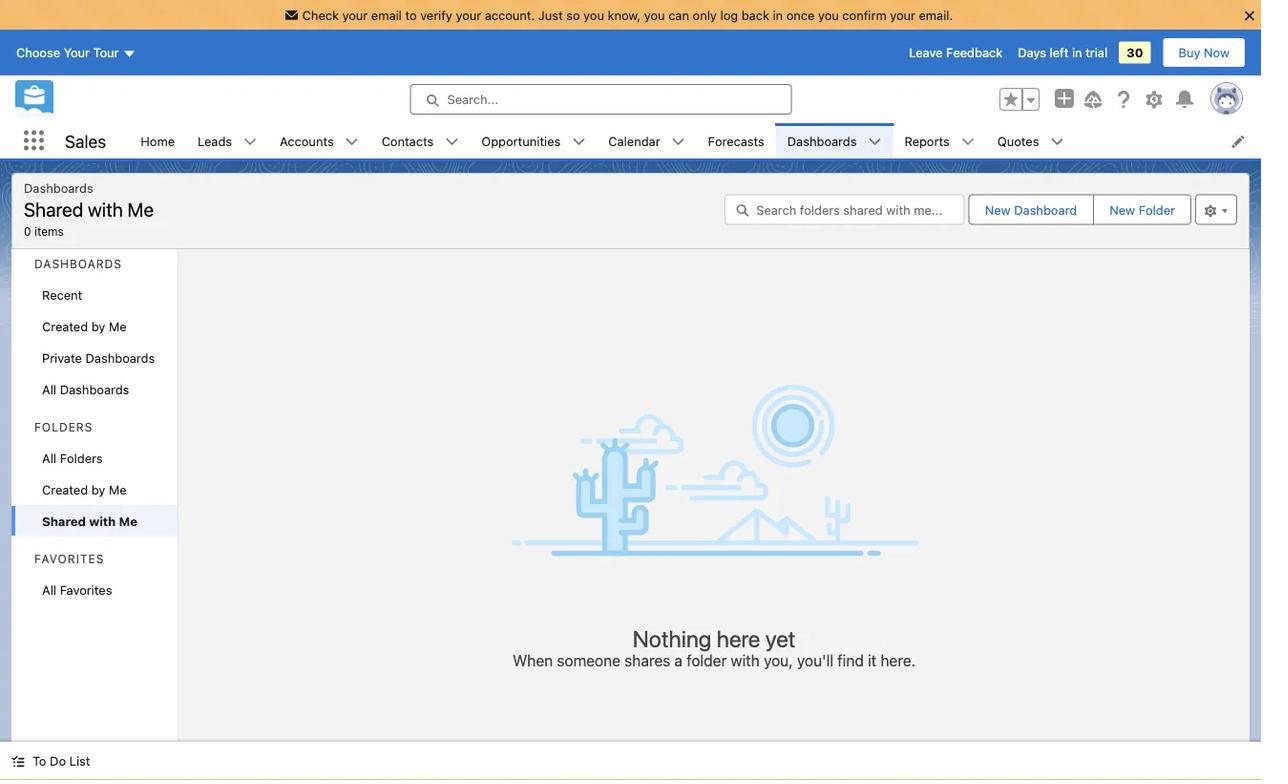 Task type: describe. For each thing, give the bounding box(es) containing it.
to do list
[[32, 754, 90, 768]]

calendar
[[609, 134, 661, 148]]

1 your from the left
[[342, 8, 368, 22]]

buy now button
[[1163, 37, 1246, 68]]

dashboards inside list item
[[788, 134, 857, 148]]

3 you from the left
[[818, 8, 839, 22]]

created for private
[[42, 319, 88, 333]]

reports
[[905, 134, 950, 148]]

to do list button
[[0, 742, 102, 780]]

dashboards down private dashboards link
[[60, 382, 129, 396]]

just
[[539, 8, 563, 22]]

by for with
[[91, 482, 105, 497]]

here.
[[881, 652, 916, 670]]

Search folders shared with me... text field
[[725, 194, 965, 225]]

calendar link
[[597, 123, 672, 159]]

all folders link
[[11, 442, 178, 474]]

recent
[[42, 287, 82, 302]]

days
[[1018, 45, 1047, 60]]

account.
[[485, 8, 535, 22]]

reports list item
[[893, 123, 986, 159]]

dashboards up 'all dashboards' link
[[85, 351, 155, 365]]

nothing
[[633, 625, 712, 652]]

find
[[838, 652, 864, 670]]

buy now
[[1179, 45, 1230, 60]]

me down all folders link
[[119, 514, 138, 528]]

text default image for calendar
[[672, 135, 685, 149]]

you,
[[764, 652, 793, 670]]

to
[[405, 8, 417, 22]]

left
[[1050, 45, 1069, 60]]

opportunities list item
[[470, 123, 597, 159]]

folder
[[687, 652, 727, 670]]

now
[[1204, 45, 1230, 60]]

choose your tour button
[[15, 37, 137, 68]]

1 vertical spatial in
[[1073, 45, 1083, 60]]

choose your tour
[[16, 45, 119, 60]]

1 vertical spatial folders
[[60, 451, 103, 465]]

items
[[34, 224, 64, 238]]

choose
[[16, 45, 60, 60]]

reports link
[[893, 123, 962, 159]]

all folders
[[42, 451, 103, 465]]

leads
[[198, 134, 232, 148]]

someone
[[557, 652, 621, 670]]

me inside dashboards shared with me 0 items
[[128, 198, 154, 220]]

sales
[[65, 131, 106, 151]]

0 vertical spatial folders
[[34, 421, 93, 434]]

here
[[717, 625, 761, 652]]

dashboards link
[[776, 123, 869, 159]]

yet
[[766, 625, 796, 652]]

contacts
[[382, 134, 434, 148]]

quotes
[[998, 134, 1040, 148]]

a
[[675, 652, 683, 670]]

forecasts
[[708, 134, 765, 148]]

all dashboards link
[[11, 373, 178, 405]]

it
[[868, 652, 877, 670]]

home
[[141, 134, 175, 148]]

once
[[787, 8, 815, 22]]

back
[[742, 8, 770, 22]]

shared with me link
[[11, 505, 178, 537]]

can
[[669, 8, 690, 22]]

me up shared with me link
[[109, 482, 127, 497]]

shares
[[625, 652, 671, 670]]

30
[[1127, 45, 1144, 60]]

search... button
[[410, 84, 792, 115]]

leave feedback
[[909, 45, 1003, 60]]

opportunities
[[482, 134, 561, 148]]

text default image for leads
[[244, 135, 257, 149]]

search...
[[447, 92, 499, 107]]

email
[[371, 8, 402, 22]]

2 your from the left
[[456, 8, 482, 22]]

tour
[[93, 45, 119, 60]]

so
[[567, 8, 580, 22]]

shared inside shared with me link
[[42, 514, 86, 528]]

private
[[42, 351, 82, 365]]

you'll
[[797, 652, 834, 670]]

dashboards inside dashboards shared with me 0 items
[[24, 181, 93, 195]]

all dashboards
[[42, 382, 129, 396]]

do
[[50, 754, 66, 768]]

your
[[64, 45, 90, 60]]

favorites inside 'link'
[[60, 583, 112, 597]]

new for new folder
[[1110, 202, 1136, 217]]

all for all folders
[[42, 451, 56, 465]]

new for new dashboard
[[985, 202, 1011, 217]]

buy
[[1179, 45, 1201, 60]]

to
[[32, 754, 46, 768]]

text default image for contacts
[[445, 135, 459, 149]]

check your email to verify your account. just so you know, you can only log back in once you confirm your email.
[[302, 8, 954, 22]]



Task type: locate. For each thing, give the bounding box(es) containing it.
your right verify
[[456, 8, 482, 22]]

new inside new dashboard button
[[985, 202, 1011, 217]]

0 vertical spatial created
[[42, 319, 88, 333]]

new folder button
[[1094, 194, 1192, 225]]

0 vertical spatial in
[[773, 8, 783, 22]]

you
[[584, 8, 605, 22], [644, 8, 665, 22], [818, 8, 839, 22]]

by for dashboards
[[91, 319, 105, 333]]

shared
[[24, 198, 83, 220], [42, 514, 86, 528]]

with inside dashboards shared with me 0 items
[[88, 198, 123, 220]]

leads link
[[186, 123, 244, 159]]

0 horizontal spatial you
[[584, 8, 605, 22]]

list containing home
[[129, 123, 1262, 159]]

1 vertical spatial created
[[42, 482, 88, 497]]

verify
[[420, 8, 453, 22]]

text default image for dashboards
[[869, 135, 882, 149]]

2 horizontal spatial you
[[818, 8, 839, 22]]

1 by from the top
[[91, 319, 105, 333]]

1 created from the top
[[42, 319, 88, 333]]

know,
[[608, 8, 641, 22]]

0
[[24, 224, 31, 238]]

your
[[342, 8, 368, 22], [456, 8, 482, 22], [890, 8, 916, 22]]

with inside nothing here yet when someone shares a folder with you, you'll find it here.
[[731, 652, 760, 670]]

2 vertical spatial with
[[731, 652, 760, 670]]

1 horizontal spatial new
[[1110, 202, 1136, 217]]

you right so
[[584, 8, 605, 22]]

dashboards up items
[[24, 181, 93, 195]]

text default image inside contacts list item
[[445, 135, 459, 149]]

you right once
[[818, 8, 839, 22]]

with down all folders link
[[89, 514, 116, 528]]

list
[[129, 123, 1262, 159]]

text default image down search... button
[[572, 135, 586, 149]]

trial
[[1086, 45, 1108, 60]]

0 vertical spatial created by me link
[[11, 310, 178, 342]]

in
[[773, 8, 783, 22], [1073, 45, 1083, 60]]

new dashboard
[[985, 202, 1078, 217]]

folder
[[1139, 202, 1176, 217]]

accounts list item
[[268, 123, 370, 159]]

with
[[88, 198, 123, 220], [89, 514, 116, 528], [731, 652, 760, 670]]

2 vertical spatial all
[[42, 583, 56, 597]]

days left in trial
[[1018, 45, 1108, 60]]

1 you from the left
[[584, 8, 605, 22]]

text default image
[[345, 135, 359, 149], [445, 135, 459, 149], [572, 135, 586, 149], [672, 135, 685, 149], [869, 135, 882, 149], [1051, 135, 1064, 149], [11, 755, 25, 768]]

1 created by me link from the top
[[11, 310, 178, 342]]

only
[[693, 8, 717, 22]]

when
[[513, 652, 553, 670]]

dashboard
[[1015, 202, 1078, 217]]

0 horizontal spatial in
[[773, 8, 783, 22]]

me up private dashboards
[[109, 319, 127, 333]]

opportunities link
[[470, 123, 572, 159]]

0 vertical spatial with
[[88, 198, 123, 220]]

2 by from the top
[[91, 482, 105, 497]]

all for all favorites
[[42, 583, 56, 597]]

quotes list item
[[986, 123, 1076, 159]]

text default image left to
[[11, 755, 25, 768]]

leads list item
[[186, 123, 268, 159]]

private dashboards
[[42, 351, 155, 365]]

2 created from the top
[[42, 482, 88, 497]]

1 vertical spatial favorites
[[60, 583, 112, 597]]

all for all dashboards
[[42, 382, 56, 396]]

created by me link
[[11, 310, 178, 342], [11, 474, 178, 505]]

text default image inside reports list item
[[962, 135, 975, 149]]

text default image for reports
[[962, 135, 975, 149]]

group
[[1000, 88, 1040, 111]]

favorites down the shared with me
[[60, 583, 112, 597]]

new inside new folder button
[[1110, 202, 1136, 217]]

created by me
[[42, 319, 127, 333], [42, 482, 127, 497]]

text default image for accounts
[[345, 135, 359, 149]]

text default image for opportunities
[[572, 135, 586, 149]]

accounts link
[[268, 123, 345, 159]]

favorites up all favorites
[[34, 553, 104, 566]]

log
[[721, 8, 738, 22]]

with left you,
[[731, 652, 760, 670]]

by up private dashboards
[[91, 319, 105, 333]]

all down the shared with me
[[42, 583, 56, 597]]

text default image right accounts
[[345, 135, 359, 149]]

text default image
[[244, 135, 257, 149], [962, 135, 975, 149]]

dashboards up search folders shared with me... "text field"
[[788, 134, 857, 148]]

0 vertical spatial all
[[42, 382, 56, 396]]

2 created by me link from the top
[[11, 474, 178, 505]]

0 vertical spatial by
[[91, 319, 105, 333]]

created by me link up the shared with me
[[11, 474, 178, 505]]

1 new from the left
[[985, 202, 1011, 217]]

2 created by me from the top
[[42, 482, 127, 497]]

0 horizontal spatial text default image
[[244, 135, 257, 149]]

all up the shared with me
[[42, 451, 56, 465]]

dashboards shared with me 0 items
[[24, 181, 154, 238]]

forecasts link
[[697, 123, 776, 159]]

folders up all folders
[[34, 421, 93, 434]]

1 horizontal spatial your
[[456, 8, 482, 22]]

1 horizontal spatial you
[[644, 8, 665, 22]]

your left email.
[[890, 8, 916, 22]]

1 created by me from the top
[[42, 319, 127, 333]]

0 horizontal spatial new
[[985, 202, 1011, 217]]

1 horizontal spatial in
[[1073, 45, 1083, 60]]

shared down all folders
[[42, 514, 86, 528]]

new dashboard button
[[970, 195, 1093, 224]]

me
[[128, 198, 154, 220], [109, 319, 127, 333], [109, 482, 127, 497], [119, 514, 138, 528]]

2 all from the top
[[42, 451, 56, 465]]

text default image inside to do list button
[[11, 755, 25, 768]]

text default image right leads
[[244, 135, 257, 149]]

0 vertical spatial created by me
[[42, 319, 127, 333]]

all
[[42, 382, 56, 396], [42, 451, 56, 465], [42, 583, 56, 597]]

3 your from the left
[[890, 8, 916, 22]]

all favorites link
[[11, 574, 178, 606]]

your left email
[[342, 8, 368, 22]]

2 new from the left
[[1110, 202, 1136, 217]]

1 vertical spatial created by me link
[[11, 474, 178, 505]]

0 horizontal spatial your
[[342, 8, 368, 22]]

leave
[[909, 45, 943, 60]]

new left folder
[[1110, 202, 1136, 217]]

shared up items
[[24, 198, 83, 220]]

nothing here yet when someone shares a folder with you, you'll find it here.
[[513, 625, 916, 670]]

text default image for quotes
[[1051, 135, 1064, 149]]

contacts list item
[[370, 123, 470, 159]]

created by me for shared
[[42, 482, 127, 497]]

created for shared
[[42, 482, 88, 497]]

shared inside dashboards shared with me 0 items
[[24, 198, 83, 220]]

text default image right reports
[[962, 135, 975, 149]]

all favorites
[[42, 583, 112, 597]]

new left dashboard
[[985, 202, 1011, 217]]

all down private
[[42, 382, 56, 396]]

text default image right contacts
[[445, 135, 459, 149]]

created
[[42, 319, 88, 333], [42, 482, 88, 497]]

recent link
[[11, 279, 178, 310]]

text default image right calendar
[[672, 135, 685, 149]]

text default image inside calendar list item
[[672, 135, 685, 149]]

folders up the shared with me
[[60, 451, 103, 465]]

leave feedback link
[[909, 45, 1003, 60]]

email.
[[919, 8, 954, 22]]

feedback
[[947, 45, 1003, 60]]

2 horizontal spatial your
[[890, 8, 916, 22]]

accounts
[[280, 134, 334, 148]]

in right left
[[1073, 45, 1083, 60]]

1 all from the top
[[42, 382, 56, 396]]

text default image right quotes
[[1051, 135, 1064, 149]]

new folder
[[1110, 202, 1176, 217]]

1 vertical spatial by
[[91, 482, 105, 497]]

1 text default image from the left
[[244, 135, 257, 149]]

created by me link up private dashboards
[[11, 310, 178, 342]]

2 you from the left
[[644, 8, 665, 22]]

text default image inside quotes list item
[[1051, 135, 1064, 149]]

all inside 'link'
[[42, 583, 56, 597]]

check
[[302, 8, 339, 22]]

1 horizontal spatial text default image
[[962, 135, 975, 149]]

text default image inside accounts list item
[[345, 135, 359, 149]]

created down all folders
[[42, 482, 88, 497]]

created by me for private
[[42, 319, 127, 333]]

with down sales
[[88, 198, 123, 220]]

private dashboards link
[[11, 342, 178, 373]]

0 vertical spatial shared
[[24, 198, 83, 220]]

by up shared with me link
[[91, 482, 105, 497]]

created by me down recent link
[[42, 319, 127, 333]]

dashboards
[[788, 134, 857, 148], [24, 181, 93, 195], [34, 257, 122, 271], [85, 351, 155, 365], [60, 382, 129, 396]]

created by me link for with
[[11, 474, 178, 505]]

you left can
[[644, 8, 665, 22]]

new
[[985, 202, 1011, 217], [1110, 202, 1136, 217]]

created down the recent
[[42, 319, 88, 333]]

1 vertical spatial created by me
[[42, 482, 127, 497]]

quotes link
[[986, 123, 1051, 159]]

2 text default image from the left
[[962, 135, 975, 149]]

text default image inside opportunities "list item"
[[572, 135, 586, 149]]

dashboards up the recent
[[34, 257, 122, 271]]

text default image inside the leads list item
[[244, 135, 257, 149]]

0 vertical spatial favorites
[[34, 553, 104, 566]]

home link
[[129, 123, 186, 159]]

list
[[69, 754, 90, 768]]

me down 'home' link
[[128, 198, 154, 220]]

created by me link for dashboards
[[11, 310, 178, 342]]

calendar list item
[[597, 123, 697, 159]]

created by me up the shared with me
[[42, 482, 127, 497]]

1 vertical spatial all
[[42, 451, 56, 465]]

text default image inside dashboards list item
[[869, 135, 882, 149]]

confirm
[[843, 8, 887, 22]]

contacts link
[[370, 123, 445, 159]]

text default image left reports link
[[869, 135, 882, 149]]

dashboards list item
[[776, 123, 893, 159]]

1 vertical spatial with
[[89, 514, 116, 528]]

3 all from the top
[[42, 583, 56, 597]]

shared with me
[[42, 514, 138, 528]]

in right the back
[[773, 8, 783, 22]]

1 vertical spatial shared
[[42, 514, 86, 528]]



